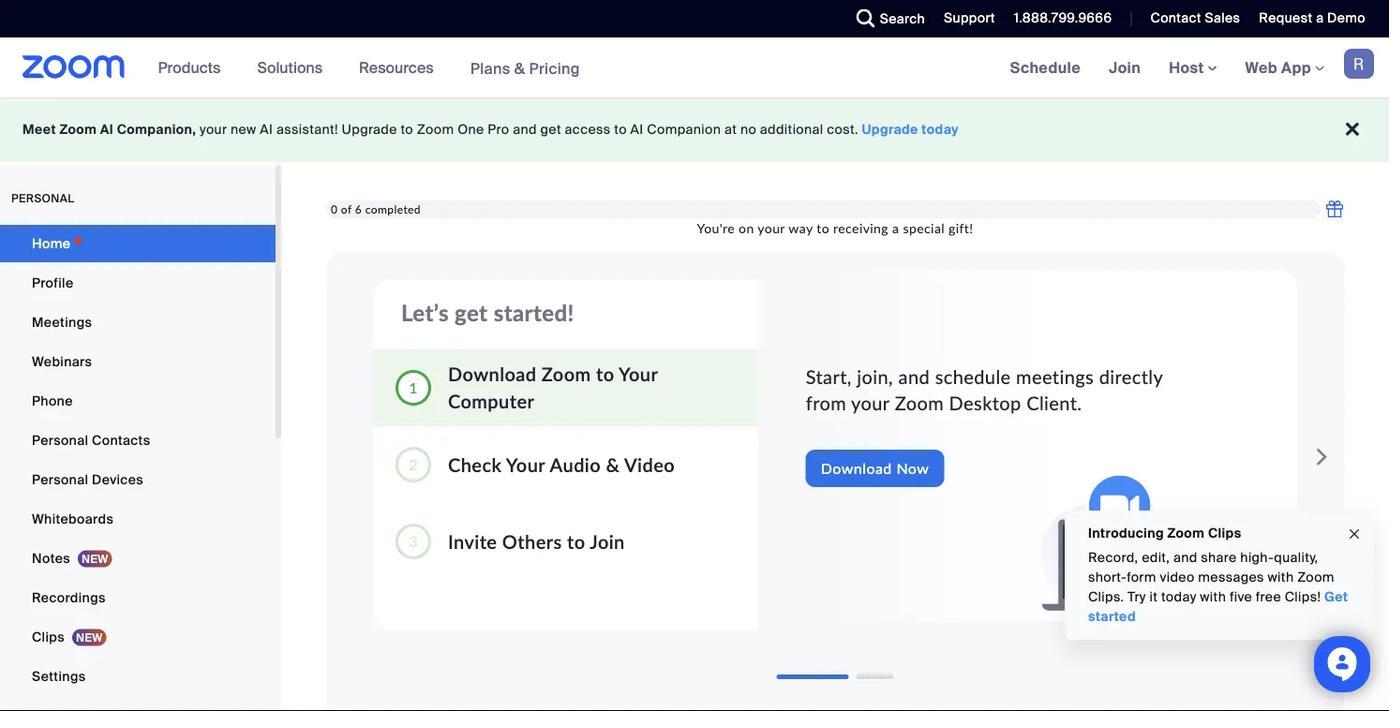 Task type: locate. For each thing, give the bounding box(es) containing it.
host
[[1170, 58, 1208, 77]]

a left special
[[893, 220, 900, 236]]

contact sales link
[[1137, 0, 1246, 38], [1151, 9, 1241, 27]]

1.888.799.9666 button up schedule link
[[1015, 9, 1113, 27]]

get right let's
[[455, 299, 488, 326]]

1 vertical spatial a
[[893, 220, 900, 236]]

2 horizontal spatial your
[[852, 393, 890, 415]]

0 horizontal spatial download
[[448, 363, 537, 386]]

1 horizontal spatial your
[[619, 363, 658, 386]]

your inside start, join, and schedule meetings directly from your zoom desktop client.
[[852, 393, 890, 415]]

clips link
[[0, 619, 276, 656]]

0 vertical spatial &
[[515, 58, 525, 78]]

1 horizontal spatial get
[[541, 121, 562, 138]]

personal
[[11, 191, 75, 206]]

0 horizontal spatial a
[[893, 220, 900, 236]]

and for record, edit, and share high-quality, short-form video messages with zoom clips. try it today with five free clips!
[[1174, 550, 1198, 567]]

profile link
[[0, 264, 276, 302]]

0 horizontal spatial &
[[515, 58, 525, 78]]

1 personal from the top
[[32, 432, 88, 449]]

and right pro
[[513, 121, 537, 138]]

settings
[[32, 668, 86, 686]]

0 horizontal spatial upgrade
[[342, 121, 397, 138]]

0 vertical spatial your
[[200, 121, 227, 138]]

of
[[341, 202, 352, 216]]

demo
[[1328, 9, 1366, 27]]

and right join,
[[899, 366, 930, 388]]

your inside 'download zoom to your computer'
[[619, 363, 658, 386]]

ai left companion
[[631, 121, 644, 138]]

0 horizontal spatial ai
[[100, 121, 114, 138]]

1 horizontal spatial ai
[[260, 121, 273, 138]]

meetings navigation
[[997, 38, 1390, 99]]

0 vertical spatial get
[[541, 121, 562, 138]]

schedule link
[[997, 38, 1095, 98]]

upgrade right cost.
[[862, 121, 919, 138]]

download zoom to your computer
[[448, 363, 658, 413]]

personal contacts link
[[0, 422, 276, 460]]

zoom inside start, join, and schedule meetings directly from your zoom desktop client.
[[895, 393, 944, 415]]

& right 'plans'
[[515, 58, 525, 78]]

zoom
[[60, 121, 97, 138], [417, 121, 454, 138], [542, 363, 591, 386], [895, 393, 944, 415], [1168, 525, 1205, 542], [1298, 569, 1335, 587]]

1 vertical spatial get
[[455, 299, 488, 326]]

zoom logo image
[[23, 55, 125, 79]]

1 vertical spatial download
[[821, 460, 893, 478]]

clips.
[[1089, 589, 1125, 606]]

0 vertical spatial download
[[448, 363, 537, 386]]

2 upgrade from the left
[[862, 121, 919, 138]]

schedule
[[1011, 58, 1081, 77]]

1 horizontal spatial a
[[1317, 9, 1325, 27]]

phone
[[32, 392, 73, 410]]

download for download zoom to your computer
[[448, 363, 537, 386]]

1 vertical spatial your
[[758, 220, 786, 236]]

check your audio & video
[[448, 454, 675, 476]]

personal
[[32, 432, 88, 449], [32, 471, 88, 489]]

1 vertical spatial clips
[[32, 629, 65, 646]]

0 vertical spatial a
[[1317, 9, 1325, 27]]

download now
[[821, 460, 930, 478]]

2 horizontal spatial ai
[[631, 121, 644, 138]]

1 vertical spatial &
[[606, 454, 620, 476]]

access
[[565, 121, 611, 138]]

0 vertical spatial personal
[[32, 432, 88, 449]]

and for start, join, and schedule meetings directly from your zoom desktop client.
[[899, 366, 930, 388]]

& left video
[[606, 454, 620, 476]]

1 upgrade from the left
[[342, 121, 397, 138]]

product information navigation
[[144, 38, 594, 99]]

0 horizontal spatial today
[[922, 121, 959, 138]]

ai right 'new' in the top left of the page
[[260, 121, 273, 138]]

1.888.799.9666 button
[[1000, 0, 1117, 38], [1015, 9, 1113, 27]]

1 horizontal spatial and
[[899, 366, 930, 388]]

1 horizontal spatial join
[[1109, 58, 1141, 77]]

personal up whiteboards
[[32, 471, 88, 489]]

contact
[[1151, 9, 1202, 27]]

meetings
[[1017, 366, 1095, 388]]

0 vertical spatial today
[[922, 121, 959, 138]]

0 vertical spatial join
[[1109, 58, 1141, 77]]

download
[[448, 363, 537, 386], [821, 460, 893, 478]]

invite others to join
[[448, 531, 625, 553]]

0 of 6 completed
[[331, 202, 421, 216]]

messages
[[1199, 569, 1265, 587]]

0 vertical spatial with
[[1268, 569, 1295, 587]]

download inside 'download zoom to your computer'
[[448, 363, 537, 386]]

your
[[200, 121, 227, 138], [758, 220, 786, 236], [852, 393, 890, 415]]

web app
[[1246, 58, 1312, 77]]

0 vertical spatial your
[[619, 363, 658, 386]]

a left the demo
[[1317, 9, 1325, 27]]

0 vertical spatial and
[[513, 121, 537, 138]]

video
[[624, 454, 675, 476]]

webinars link
[[0, 343, 276, 381]]

meetings link
[[0, 304, 276, 341]]

meet zoom ai companion, footer
[[0, 98, 1390, 162]]

1 horizontal spatial download
[[821, 460, 893, 478]]

invite
[[448, 531, 497, 553]]

upgrade down product information navigation
[[342, 121, 397, 138]]

settings link
[[0, 658, 276, 696]]

five
[[1230, 589, 1253, 606]]

1 horizontal spatial upgrade
[[862, 121, 919, 138]]

banner
[[0, 38, 1390, 99]]

solutions
[[257, 58, 323, 77]]

upgrade today link
[[862, 121, 959, 138]]

2 vertical spatial and
[[1174, 550, 1198, 567]]

download inside button
[[821, 460, 893, 478]]

join left host
[[1109, 58, 1141, 77]]

1 vertical spatial and
[[899, 366, 930, 388]]

with down messages
[[1201, 589, 1227, 606]]

with up free
[[1268, 569, 1295, 587]]

zoom down the started! at the top left of the page
[[542, 363, 591, 386]]

your left audio
[[506, 454, 545, 476]]

home
[[32, 235, 71, 252]]

1 vertical spatial personal
[[32, 471, 88, 489]]

download left now
[[821, 460, 893, 478]]

and up video
[[1174, 550, 1198, 567]]

no
[[741, 121, 757, 138]]

your down join,
[[852, 393, 890, 415]]

web app button
[[1246, 58, 1325, 77]]

0 horizontal spatial clips
[[32, 629, 65, 646]]

0 horizontal spatial join
[[590, 531, 625, 553]]

join right others
[[590, 531, 625, 553]]

1 horizontal spatial today
[[1162, 589, 1197, 606]]

download up computer
[[448, 363, 537, 386]]

plans & pricing link
[[470, 58, 580, 78], [470, 58, 580, 78]]

1 horizontal spatial clips
[[1209, 525, 1242, 542]]

zoom right meet
[[60, 121, 97, 138]]

record,
[[1089, 550, 1139, 567]]

your right on
[[758, 220, 786, 236]]

join
[[1109, 58, 1141, 77], [590, 531, 625, 553]]

edit,
[[1142, 550, 1171, 567]]

devices
[[92, 471, 144, 489]]

6
[[355, 202, 362, 216]]

introducing
[[1089, 525, 1165, 542]]

0 horizontal spatial your
[[506, 454, 545, 476]]

and inside "record, edit, and share high-quality, short-form video messages with zoom clips. try it today with five free clips!"
[[1174, 550, 1198, 567]]

2 personal from the top
[[32, 471, 88, 489]]

client.
[[1027, 393, 1083, 415]]

your up video
[[619, 363, 658, 386]]

zoom down schedule
[[895, 393, 944, 415]]

notes
[[32, 550, 70, 567]]

1 horizontal spatial &
[[606, 454, 620, 476]]

free
[[1256, 589, 1282, 606]]

download now button
[[806, 450, 945, 488]]

your left 'new' in the top left of the page
[[200, 121, 227, 138]]

& inside product information navigation
[[515, 58, 525, 78]]

special
[[904, 220, 945, 236]]

clips inside personal menu menu
[[32, 629, 65, 646]]

3
[[409, 532, 418, 550]]

close image
[[1348, 524, 1363, 545]]

ai left the companion,
[[100, 121, 114, 138]]

request
[[1260, 9, 1313, 27]]

audio
[[550, 454, 601, 476]]

clips up the settings
[[32, 629, 65, 646]]

your
[[619, 363, 658, 386], [506, 454, 545, 476]]

0 horizontal spatial and
[[513, 121, 537, 138]]

1 vertical spatial with
[[1201, 589, 1227, 606]]

2 horizontal spatial and
[[1174, 550, 1198, 567]]

personal down phone
[[32, 432, 88, 449]]

get left access
[[541, 121, 562, 138]]

zoom up clips!
[[1298, 569, 1335, 587]]

zoom inside "record, edit, and share high-quality, short-form video messages with zoom clips. try it today with five free clips!"
[[1298, 569, 1335, 587]]

support link
[[930, 0, 1000, 38], [944, 9, 996, 27]]

clips!
[[1286, 589, 1322, 606]]

0 horizontal spatial your
[[200, 121, 227, 138]]

1 vertical spatial your
[[506, 454, 545, 476]]

companion,
[[117, 121, 196, 138]]

2 vertical spatial your
[[852, 393, 890, 415]]

clips up share
[[1209, 525, 1242, 542]]

companion
[[647, 121, 721, 138]]

zoom up edit,
[[1168, 525, 1205, 542]]

personal contacts
[[32, 432, 150, 449]]

profile
[[32, 274, 74, 292]]

1 vertical spatial today
[[1162, 589, 1197, 606]]

and inside start, join, and schedule meetings directly from your zoom desktop client.
[[899, 366, 930, 388]]

check
[[448, 454, 502, 476]]

to inside 'download zoom to your computer'
[[596, 363, 615, 386]]



Task type: vqa. For each thing, say whether or not it's contained in the screenshot.
sign-
no



Task type: describe. For each thing, give the bounding box(es) containing it.
meet zoom ai companion, your new ai assistant! upgrade to zoom one pro and get access to ai companion at no additional cost. upgrade today
[[23, 121, 959, 138]]

desktop
[[950, 393, 1022, 415]]

additional
[[760, 121, 824, 138]]

quality,
[[1275, 550, 1319, 567]]

0 vertical spatial clips
[[1209, 525, 1242, 542]]

get started link
[[1089, 589, 1349, 626]]

resources button
[[359, 38, 442, 98]]

short-
[[1089, 569, 1127, 587]]

1.888.799.9666
[[1015, 9, 1113, 27]]

you're on your way to receiving a special gift!
[[697, 220, 974, 236]]

and inside meet zoom ai companion, footer
[[513, 121, 537, 138]]

search button
[[843, 0, 930, 38]]

get started
[[1089, 589, 1349, 626]]

start,
[[806, 366, 852, 388]]

join inside meetings navigation
[[1109, 58, 1141, 77]]

2
[[409, 455, 418, 474]]

cost.
[[827, 121, 859, 138]]

let's
[[401, 299, 449, 326]]

request a demo
[[1260, 9, 1366, 27]]

products button
[[158, 38, 229, 98]]

0
[[331, 202, 338, 216]]

gift!
[[949, 220, 974, 236]]

whiteboards link
[[0, 501, 276, 538]]

1.888.799.9666 button up schedule
[[1000, 0, 1117, 38]]

notes link
[[0, 540, 276, 578]]

next image
[[1315, 439, 1341, 476]]

share
[[1202, 550, 1238, 567]]

recordings link
[[0, 580, 276, 617]]

join link
[[1095, 38, 1156, 98]]

contact sales
[[1151, 9, 1241, 27]]

1 vertical spatial join
[[590, 531, 625, 553]]

support
[[944, 9, 996, 27]]

search
[[880, 10, 926, 27]]

you're
[[697, 220, 735, 236]]

try
[[1128, 589, 1147, 606]]

new
[[231, 121, 257, 138]]

way
[[789, 220, 813, 236]]

sales
[[1206, 9, 1241, 27]]

start, join, and schedule meetings directly from your zoom desktop client.
[[806, 366, 1164, 415]]

others
[[502, 531, 562, 553]]

phone link
[[0, 383, 276, 420]]

from
[[806, 393, 847, 415]]

it
[[1150, 589, 1158, 606]]

products
[[158, 58, 221, 77]]

meetings
[[32, 314, 92, 331]]

personal menu menu
[[0, 225, 276, 712]]

2 ai from the left
[[260, 121, 273, 138]]

get inside meet zoom ai companion, footer
[[541, 121, 562, 138]]

receiving
[[834, 220, 889, 236]]

schedule
[[936, 366, 1011, 388]]

today inside "record, edit, and share high-quality, short-form video messages with zoom clips. try it today with five free clips!"
[[1162, 589, 1197, 606]]

zoom inside 'download zoom to your computer'
[[542, 363, 591, 386]]

1 horizontal spatial your
[[758, 220, 786, 236]]

personal for personal contacts
[[32, 432, 88, 449]]

profile picture image
[[1345, 49, 1375, 79]]

resources
[[359, 58, 434, 77]]

today inside meet zoom ai companion, footer
[[922, 121, 959, 138]]

directly
[[1100, 366, 1164, 388]]

zoom left one on the top left of page
[[417, 121, 454, 138]]

introducing zoom clips
[[1089, 525, 1242, 542]]

banner containing products
[[0, 38, 1390, 99]]

0 horizontal spatial with
[[1201, 589, 1227, 606]]

0 horizontal spatial get
[[455, 299, 488, 326]]

contacts
[[92, 432, 150, 449]]

solutions button
[[257, 38, 331, 98]]

started!
[[494, 299, 575, 326]]

3 ai from the left
[[631, 121, 644, 138]]

host button
[[1170, 58, 1218, 77]]

join,
[[857, 366, 894, 388]]

completed
[[365, 202, 421, 216]]

home link
[[0, 225, 276, 263]]

1 ai from the left
[[100, 121, 114, 138]]

high-
[[1241, 550, 1275, 567]]

started
[[1089, 609, 1137, 626]]

1 horizontal spatial with
[[1268, 569, 1295, 587]]

form
[[1127, 569, 1157, 587]]

video
[[1161, 569, 1195, 587]]

pricing
[[529, 58, 580, 78]]

your inside meet zoom ai companion, footer
[[200, 121, 227, 138]]

download for download now
[[821, 460, 893, 478]]

record, edit, and share high-quality, short-form video messages with zoom clips. try it today with five free clips!
[[1089, 550, 1335, 606]]

let's get started!
[[401, 299, 575, 326]]

personal devices
[[32, 471, 144, 489]]

app
[[1282, 58, 1312, 77]]

whiteboards
[[32, 511, 114, 528]]

on
[[739, 220, 755, 236]]

plans
[[470, 58, 511, 78]]

plans & pricing
[[470, 58, 580, 78]]

1
[[409, 378, 418, 397]]

get
[[1325, 589, 1349, 606]]

meet
[[23, 121, 56, 138]]

now
[[897, 460, 930, 478]]

at
[[725, 121, 737, 138]]

personal for personal devices
[[32, 471, 88, 489]]



